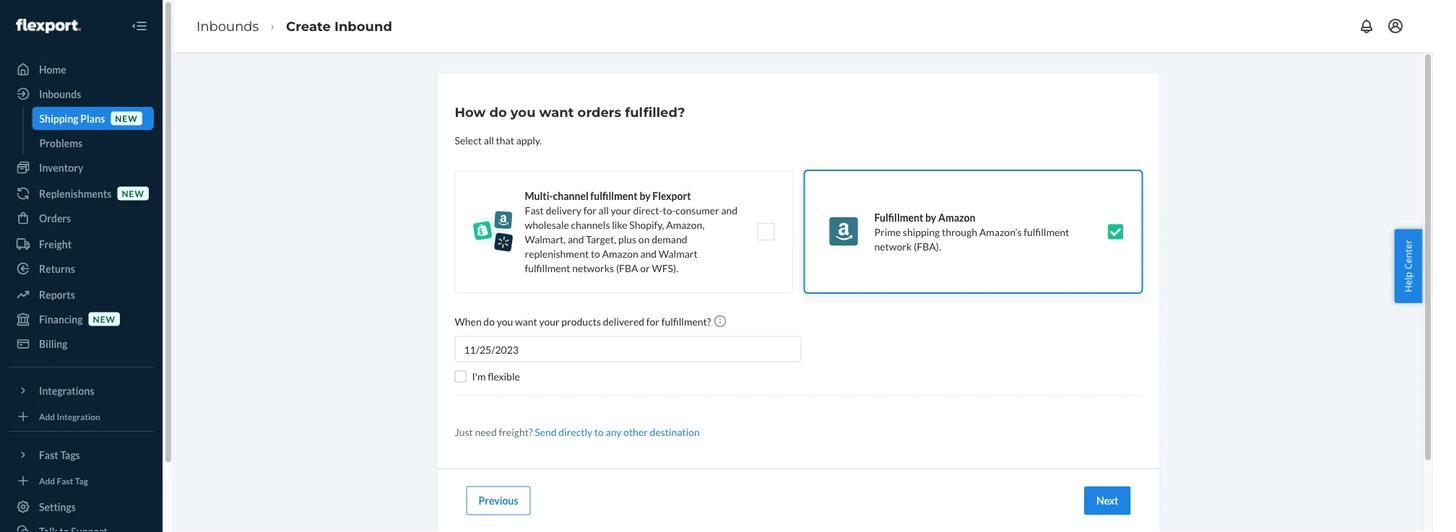 Task type: vqa. For each thing, say whether or not it's contained in the screenshot.
Mapping shipping service levels allows Flexport to select the correct service level for your order.                 Failure to map shipping service levels will result in incorrect service level selection                 (e.g. buyer wants fast service, but Flexport selects ground service).
no



Task type: locate. For each thing, give the bounding box(es) containing it.
0 vertical spatial inbounds link
[[196, 18, 259, 34]]

0 vertical spatial do
[[489, 104, 507, 120]]

send
[[535, 426, 557, 438]]

fulfilled?
[[625, 104, 685, 120]]

to up networks
[[591, 247, 600, 260]]

2 vertical spatial fast
[[57, 476, 73, 486]]

walmart,
[[525, 233, 566, 245]]

0 vertical spatial inbounds
[[196, 18, 259, 34]]

integrations button
[[9, 379, 154, 402]]

0 vertical spatial new
[[115, 113, 138, 123]]

0 horizontal spatial inbounds link
[[9, 82, 154, 105]]

fast inside "dropdown button"
[[39, 449, 58, 461]]

1 vertical spatial you
[[497, 316, 513, 328]]

fast left tags
[[39, 449, 58, 461]]

by up shipping
[[925, 211, 936, 224]]

0 vertical spatial and
[[721, 204, 738, 216]]

fast
[[525, 204, 544, 216], [39, 449, 58, 461], [57, 476, 73, 486]]

previous button
[[466, 487, 531, 515]]

to-
[[663, 204, 676, 216]]

create inbound
[[286, 18, 392, 34]]

do right when at the bottom left of page
[[484, 316, 495, 328]]

amazon up (fba
[[602, 247, 638, 260]]

and right consumer
[[721, 204, 738, 216]]

fulfillment inside fulfillment by amazon prime shipping through amazon's fulfillment network (fba).
[[1024, 226, 1069, 238]]

1 vertical spatial add
[[39, 476, 55, 486]]

1 vertical spatial all
[[598, 204, 609, 216]]

amazon up through
[[938, 211, 976, 224]]

how
[[455, 104, 486, 120]]

all left that
[[484, 134, 494, 146]]

target,
[[586, 233, 616, 245]]

and up or
[[640, 247, 657, 260]]

fulfillment up like
[[590, 190, 638, 202]]

fast down the multi-
[[525, 204, 544, 216]]

1 vertical spatial your
[[539, 316, 560, 328]]

select
[[455, 134, 482, 146]]

fulfillment
[[590, 190, 638, 202], [1024, 226, 1069, 238], [525, 262, 570, 274]]

new down the reports link
[[93, 314, 116, 324]]

you for how
[[511, 104, 536, 120]]

for
[[583, 204, 597, 216], [646, 316, 659, 328]]

amazon
[[938, 211, 976, 224], [602, 247, 638, 260]]

to inside multi-channel fulfillment by flexport fast delivery for all your direct-to-consumer and wholesale channels like shopify, amazon, walmart, and target, plus on demand replenishment to amazon and walmart fulfillment networks (fba or wfs).
[[591, 247, 600, 260]]

2 vertical spatial new
[[93, 314, 116, 324]]

fulfillment right amazon's
[[1024, 226, 1069, 238]]

on
[[638, 233, 650, 245]]

by
[[640, 190, 651, 202], [925, 211, 936, 224]]

channels
[[571, 219, 610, 231]]

0 vertical spatial fast
[[525, 204, 544, 216]]

all up channels
[[598, 204, 609, 216]]

you up 11/25/2023
[[497, 316, 513, 328]]

channel
[[553, 190, 588, 202]]

1 vertical spatial for
[[646, 316, 659, 328]]

replenishments
[[39, 187, 112, 200]]

0 horizontal spatial all
[[484, 134, 494, 146]]

add up 'settings' in the left bottom of the page
[[39, 476, 55, 486]]

inbound
[[334, 18, 392, 34]]

0 vertical spatial to
[[591, 247, 600, 260]]

for for delivered
[[646, 316, 659, 328]]

for right delivered
[[646, 316, 659, 328]]

0 vertical spatial you
[[511, 104, 536, 120]]

billing link
[[9, 332, 154, 355]]

0 vertical spatial fulfillment
[[590, 190, 638, 202]]

inventory
[[39, 161, 83, 174]]

you
[[511, 104, 536, 120], [497, 316, 513, 328]]

new up orders link
[[122, 188, 144, 199]]

settings link
[[9, 496, 154, 519]]

just
[[455, 426, 473, 438]]

problems
[[39, 137, 82, 149]]

1 vertical spatial inbounds link
[[9, 82, 154, 105]]

0 horizontal spatial by
[[640, 190, 651, 202]]

replenishment
[[525, 247, 589, 260]]

and
[[721, 204, 738, 216], [568, 233, 584, 245], [640, 247, 657, 260]]

want for your
[[515, 316, 537, 328]]

0 horizontal spatial for
[[583, 204, 597, 216]]

wfs).
[[652, 262, 678, 274]]

0 vertical spatial amazon
[[938, 211, 976, 224]]

multi-
[[525, 190, 553, 202]]

fulfillment
[[874, 211, 923, 224]]

None checkbox
[[455, 371, 466, 382]]

0 horizontal spatial inbounds
[[39, 88, 81, 100]]

your left products
[[539, 316, 560, 328]]

0 vertical spatial your
[[611, 204, 631, 216]]

add
[[39, 411, 55, 422], [39, 476, 55, 486]]

add left integration at the bottom left of the page
[[39, 411, 55, 422]]

want up 11/25/2023
[[515, 316, 537, 328]]

directly
[[559, 426, 592, 438]]

flexible
[[488, 371, 520, 383]]

0 vertical spatial add
[[39, 411, 55, 422]]

orders
[[39, 212, 71, 224]]

1 vertical spatial amazon
[[602, 247, 638, 260]]

like
[[612, 219, 627, 231]]

your up like
[[611, 204, 631, 216]]

2 vertical spatial fulfillment
[[525, 262, 570, 274]]

integrations
[[39, 385, 94, 397]]

do right the how
[[489, 104, 507, 120]]

to
[[591, 247, 600, 260], [594, 426, 604, 438]]

products
[[562, 316, 601, 328]]

1 horizontal spatial your
[[611, 204, 631, 216]]

1 horizontal spatial by
[[925, 211, 936, 224]]

by inside fulfillment by amazon prime shipping through amazon's fulfillment network (fba).
[[925, 211, 936, 224]]

amazon's
[[979, 226, 1022, 238]]

2 horizontal spatial and
[[721, 204, 738, 216]]

destination
[[650, 426, 700, 438]]

all
[[484, 134, 494, 146], [598, 204, 609, 216]]

inbounds link
[[196, 18, 259, 34], [9, 82, 154, 105]]

1 vertical spatial and
[[568, 233, 584, 245]]

0 vertical spatial all
[[484, 134, 494, 146]]

1 add from the top
[[39, 411, 55, 422]]

plans
[[80, 112, 105, 125]]

2 add from the top
[[39, 476, 55, 486]]

want for orders
[[539, 104, 574, 120]]

freight?
[[499, 426, 533, 438]]

inbounds inside breadcrumbs navigation
[[196, 18, 259, 34]]

new for shipping plans
[[115, 113, 138, 123]]

1 horizontal spatial fulfillment
[[590, 190, 638, 202]]

want up apply.
[[539, 104, 574, 120]]

1 vertical spatial inbounds
[[39, 88, 81, 100]]

1 horizontal spatial inbounds
[[196, 18, 259, 34]]

amazon,
[[666, 219, 705, 231]]

your inside multi-channel fulfillment by flexport fast delivery for all your direct-to-consumer and wholesale channels like shopify, amazon, walmart, and target, plus on demand replenishment to amazon and walmart fulfillment networks (fba or wfs).
[[611, 204, 631, 216]]

want
[[539, 104, 574, 120], [515, 316, 537, 328]]

new for replenishments
[[122, 188, 144, 199]]

next button
[[1084, 487, 1131, 515]]

home link
[[9, 58, 154, 81]]

1 vertical spatial do
[[484, 316, 495, 328]]

(fba).
[[914, 240, 941, 252]]

1 horizontal spatial and
[[640, 247, 657, 260]]

1 horizontal spatial inbounds link
[[196, 18, 259, 34]]

how do you want orders fulfilled?
[[455, 104, 685, 120]]

0 vertical spatial want
[[539, 104, 574, 120]]

apply.
[[516, 134, 542, 146]]

problems link
[[32, 131, 154, 155]]

inbounds
[[196, 18, 259, 34], [39, 88, 81, 100]]

1 vertical spatial by
[[925, 211, 936, 224]]

0 horizontal spatial amazon
[[602, 247, 638, 260]]

for inside multi-channel fulfillment by flexport fast delivery for all your direct-to-consumer and wholesale channels like shopify, amazon, walmart, and target, plus on demand replenishment to amazon and walmart fulfillment networks (fba or wfs).
[[583, 204, 597, 216]]

1 vertical spatial new
[[122, 188, 144, 199]]

do
[[489, 104, 507, 120], [484, 316, 495, 328]]

0 vertical spatial for
[[583, 204, 597, 216]]

1 horizontal spatial want
[[539, 104, 574, 120]]

for up channels
[[583, 204, 597, 216]]

fast tags
[[39, 449, 80, 461]]

1 horizontal spatial all
[[598, 204, 609, 216]]

delivery
[[546, 204, 581, 216]]

integration
[[57, 411, 100, 422]]

1 horizontal spatial for
[[646, 316, 659, 328]]

add inside "link"
[[39, 411, 55, 422]]

fulfillment by amazon prime shipping through amazon's fulfillment network (fba).
[[874, 211, 1069, 252]]

and down channels
[[568, 233, 584, 245]]

fulfillment down the replenishment
[[525, 262, 570, 274]]

by up direct-
[[640, 190, 651, 202]]

2 horizontal spatial fulfillment
[[1024, 226, 1069, 238]]

fast left tag
[[57, 476, 73, 486]]

close navigation image
[[131, 17, 148, 35]]

11/25/2023
[[464, 344, 519, 356]]

new right plans
[[115, 113, 138, 123]]

direct-
[[633, 204, 663, 216]]

1 vertical spatial fast
[[39, 449, 58, 461]]

you up apply.
[[511, 104, 536, 120]]

amazon inside fulfillment by amazon prime shipping through amazon's fulfillment network (fba).
[[938, 211, 976, 224]]

new
[[115, 113, 138, 123], [122, 188, 144, 199], [93, 314, 116, 324]]

0 vertical spatial by
[[640, 190, 651, 202]]

0 horizontal spatial want
[[515, 316, 537, 328]]

1 vertical spatial want
[[515, 316, 537, 328]]

1 horizontal spatial amazon
[[938, 211, 976, 224]]

open notifications image
[[1358, 17, 1375, 35]]

1 vertical spatial fulfillment
[[1024, 226, 1069, 238]]

to left any
[[594, 426, 604, 438]]



Task type: describe. For each thing, give the bounding box(es) containing it.
network
[[874, 240, 912, 252]]

home
[[39, 63, 66, 75]]

inbounds inside inbounds link
[[39, 88, 81, 100]]

demand
[[652, 233, 687, 245]]

1 vertical spatial to
[[594, 426, 604, 438]]

fast inside multi-channel fulfillment by flexport fast delivery for all your direct-to-consumer and wholesale channels like shopify, amazon, walmart, and target, plus on demand replenishment to amazon and walmart fulfillment networks (fba or wfs).
[[525, 204, 544, 216]]

2 vertical spatial and
[[640, 247, 657, 260]]

tag
[[75, 476, 88, 486]]

(fba
[[616, 262, 638, 274]]

amazon inside multi-channel fulfillment by flexport fast delivery for all your direct-to-consumer and wholesale channels like shopify, amazon, walmart, and target, plus on demand replenishment to amazon and walmart fulfillment networks (fba or wfs).
[[602, 247, 638, 260]]

new for financing
[[93, 314, 116, 324]]

when do you want your products delivered for fulfillment?
[[455, 316, 713, 328]]

0 horizontal spatial fulfillment
[[525, 262, 570, 274]]

multi-channel fulfillment by flexport fast delivery for all your direct-to-consumer and wholesale channels like shopify, amazon, walmart, and target, plus on demand replenishment to amazon and walmart fulfillment networks (fba or wfs).
[[525, 190, 738, 274]]

when
[[455, 316, 482, 328]]

previous
[[479, 495, 518, 507]]

flexport logo image
[[16, 19, 81, 33]]

add fast tag link
[[9, 472, 154, 490]]

delivered
[[603, 316, 644, 328]]

financing
[[39, 313, 83, 325]]

you for when
[[497, 316, 513, 328]]

flexport
[[653, 190, 691, 202]]

add fast tag
[[39, 476, 88, 486]]

other
[[623, 426, 648, 438]]

need
[[475, 426, 497, 438]]

select all that apply.
[[455, 134, 542, 146]]

next
[[1096, 495, 1119, 507]]

breadcrumbs navigation
[[185, 5, 404, 47]]

consumer
[[676, 204, 719, 216]]

orders
[[578, 104, 621, 120]]

just need freight? send directly to any other destination
[[455, 426, 700, 438]]

shipping
[[903, 226, 940, 238]]

shipping
[[39, 112, 78, 125]]

walmart
[[659, 247, 698, 260]]

that
[[496, 134, 514, 146]]

all inside multi-channel fulfillment by flexport fast delivery for all your direct-to-consumer and wholesale channels like shopify, amazon, walmart, and target, plus on demand replenishment to amazon and walmart fulfillment networks (fba or wfs).
[[598, 204, 609, 216]]

add for add integration
[[39, 411, 55, 422]]

fast tags button
[[9, 444, 154, 467]]

i'm
[[472, 371, 486, 383]]

returns link
[[9, 257, 154, 280]]

by inside multi-channel fulfillment by flexport fast delivery for all your direct-to-consumer and wholesale channels like shopify, amazon, walmart, and target, plus on demand replenishment to amazon and walmart fulfillment networks (fba or wfs).
[[640, 190, 651, 202]]

shopify,
[[629, 219, 664, 231]]

help center button
[[1394, 229, 1422, 303]]

inventory link
[[9, 156, 154, 179]]

add for add fast tag
[[39, 476, 55, 486]]

wholesale
[[525, 219, 569, 231]]

create
[[286, 18, 331, 34]]

send directly to any other destination button
[[535, 425, 700, 440]]

create inbound link
[[286, 18, 392, 34]]

plus
[[618, 233, 637, 245]]

do for how
[[489, 104, 507, 120]]

help
[[1402, 272, 1415, 292]]

help center
[[1402, 240, 1415, 292]]

reports link
[[9, 283, 154, 306]]

shipping plans
[[39, 112, 105, 125]]

tags
[[60, 449, 80, 461]]

through
[[942, 226, 977, 238]]

for for delivery
[[583, 204, 597, 216]]

open account menu image
[[1387, 17, 1404, 35]]

0 horizontal spatial and
[[568, 233, 584, 245]]

add integration
[[39, 411, 100, 422]]

fulfillment?
[[661, 316, 711, 328]]

i'm flexible
[[472, 371, 520, 383]]

center
[[1402, 240, 1415, 270]]

prime
[[874, 226, 901, 238]]

freight
[[39, 238, 72, 250]]

or
[[640, 262, 650, 274]]

check square image
[[1107, 223, 1124, 241]]

do for when
[[484, 316, 495, 328]]

networks
[[572, 262, 614, 274]]

any
[[606, 426, 622, 438]]

orders link
[[9, 207, 154, 230]]

freight link
[[9, 233, 154, 256]]

add integration link
[[9, 408, 154, 425]]

returns
[[39, 263, 75, 275]]

0 horizontal spatial your
[[539, 316, 560, 328]]

billing
[[39, 338, 68, 350]]



